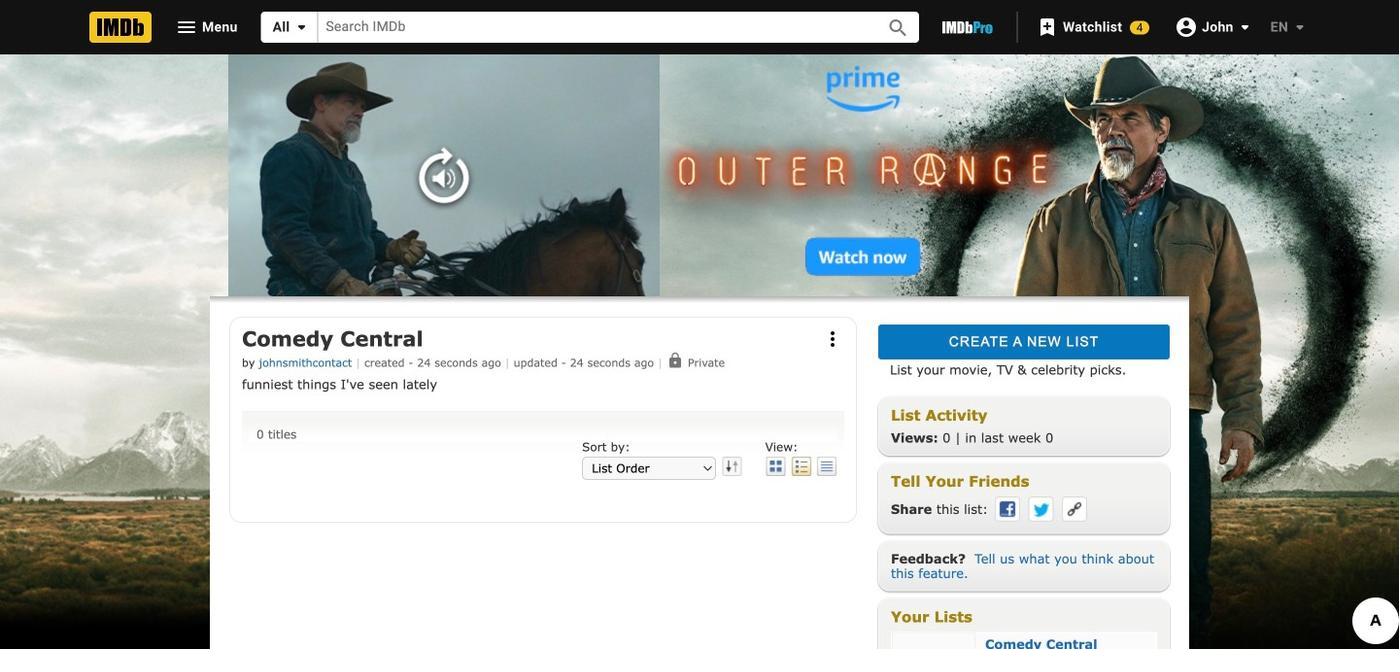 Task type: describe. For each thing, give the bounding box(es) containing it.
detail view image
[[791, 457, 812, 476]]

2 arrow drop down image from the left
[[1289, 16, 1312, 39]]

grid view image
[[765, 457, 787, 476]]

arrow drop down image
[[1234, 15, 1257, 39]]

compact view image
[[816, 457, 838, 476]]

ascending order image
[[721, 457, 742, 476]]

list image image
[[892, 633, 976, 649]]

submit search image
[[887, 16, 910, 40]]

menu image
[[175, 16, 198, 39]]

1 arrow drop down image from the left
[[290, 16, 313, 39]]



Task type: vqa. For each thing, say whether or not it's contained in the screenshot.
2nd IMDb's from the top
no



Task type: locate. For each thing, give the bounding box(es) containing it.
None search field
[[261, 12, 919, 43]]

0 horizontal spatial arrow drop down image
[[290, 16, 313, 39]]

1 horizontal spatial arrow drop down image
[[1289, 16, 1312, 39]]

account circle image
[[1175, 15, 1199, 39]]

None field
[[318, 12, 865, 42]]

watchlist image
[[1036, 16, 1059, 39]]

Search IMDb text field
[[318, 12, 865, 42]]

home image
[[89, 12, 152, 43]]

arrow drop down image
[[290, 16, 313, 39], [1289, 16, 1312, 39]]



